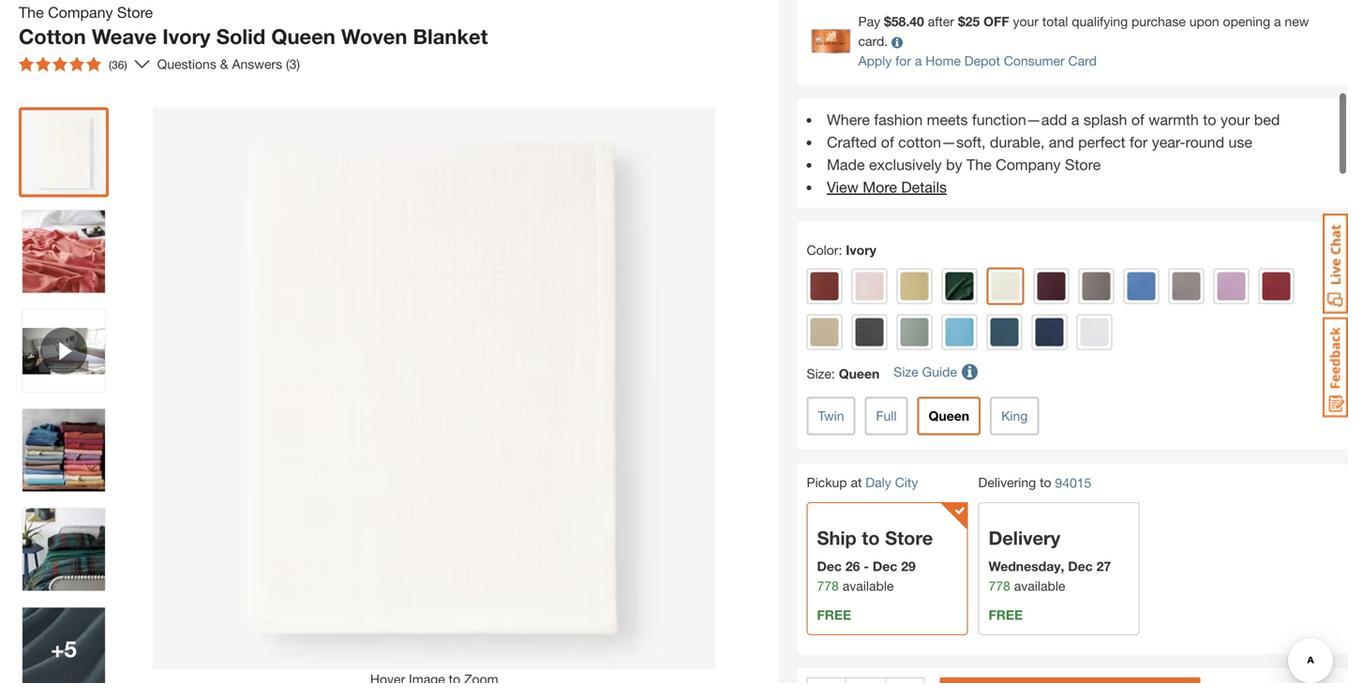 Task type: describe. For each thing, give the bounding box(es) containing it.
apply for a home depot consumer card link
[[858, 53, 1097, 69]]

upon
[[1190, 14, 1219, 29]]

butterscotch image
[[901, 272, 929, 301]]

ivory inside the company store cotton weave ivory solid queen woven blanket
[[162, 24, 211, 49]]

mineral gray image
[[1172, 272, 1201, 301]]

daly
[[866, 475, 891, 490]]

new
[[1285, 14, 1309, 29]]

full
[[876, 408, 897, 424]]

by
[[946, 156, 963, 174]]

white image
[[1081, 318, 1109, 347]]

turquoise image
[[946, 318, 974, 347]]

1 horizontal spatial ivory
[[846, 242, 877, 258]]

perfect
[[1078, 133, 1126, 151]]

daly city button
[[866, 475, 918, 490]]

to for store
[[862, 527, 880, 549]]

the company store bed blankets ko33 q ivory a0.3 image
[[23, 509, 105, 591]]

mocha image
[[1082, 272, 1111, 301]]

and
[[1049, 133, 1074, 151]]

(36) button
[[11, 49, 135, 79]]

: for size
[[832, 366, 835, 382]]

dark green image
[[946, 272, 974, 301]]

solid
[[216, 24, 266, 49]]

apply now image
[[811, 29, 858, 54]]

splash
[[1084, 111, 1127, 129]]

opening
[[1223, 14, 1271, 29]]

pickup at daly city
[[807, 475, 918, 490]]

(3)
[[286, 56, 300, 72]]

94015 link
[[1055, 473, 1092, 493]]

5 stars image
[[19, 57, 101, 72]]

woven
[[341, 24, 407, 49]]

ship to store dec 26 - dec 29 778 available
[[817, 527, 933, 594]]

2 dec from the left
[[873, 559, 898, 574]]

info image
[[892, 37, 903, 48]]

wednesday,
[[989, 559, 1065, 574]]

king
[[1001, 408, 1028, 424]]

company inside the where fashion meets function—add a splash of warmth to your bed crafted of cotton—soft, durable, and perfect for year-round use made exclusively by the company store view more details
[[996, 156, 1061, 174]]

+ 5
[[51, 636, 77, 662]]

size : queen
[[807, 366, 880, 382]]

1 horizontal spatial queen
[[839, 366, 880, 382]]

pale lilac image
[[1217, 272, 1246, 301]]

&
[[220, 56, 228, 72]]

king button
[[990, 397, 1039, 436]]

function—add
[[972, 111, 1067, 129]]

queen button
[[917, 397, 981, 436]]

pay $ 58.40 after $ 25 off
[[858, 14, 1009, 29]]

depot
[[965, 53, 1000, 69]]

sand image
[[811, 318, 839, 347]]

exclusively
[[869, 156, 942, 174]]

available inside ship to store dec 26 - dec 29 778 available
[[843, 578, 894, 594]]

available inside delivery wednesday, dec 27 778 available
[[1014, 578, 1066, 594]]

2 $ from the left
[[958, 14, 965, 29]]

fashion
[[874, 111, 923, 129]]

thyme image
[[901, 318, 929, 347]]

0 vertical spatial of
[[1132, 111, 1145, 129]]

meets
[[927, 111, 968, 129]]

6015892936001 image
[[23, 310, 105, 392]]

city
[[895, 475, 918, 490]]

to for 94015
[[1040, 475, 1052, 490]]

feedback link image
[[1323, 317, 1348, 418]]

home
[[926, 53, 961, 69]]

at
[[851, 475, 862, 490]]

delivery wednesday, dec 27 778 available
[[989, 527, 1111, 594]]

the company store bed blankets ko33 q ivory 40.2 image
[[23, 409, 105, 492]]

where
[[827, 111, 870, 129]]

blanket
[[413, 24, 488, 49]]

cotton
[[19, 24, 86, 49]]

durable,
[[990, 133, 1045, 151]]

778 inside ship to store dec 26 - dec 29 778 available
[[817, 578, 839, 594]]

94015
[[1055, 475, 1092, 491]]

the inside the company store cotton weave ivory solid queen woven blanket
[[19, 3, 44, 21]]

off
[[984, 14, 1009, 29]]

color : ivory
[[807, 242, 877, 258]]

qualifying
[[1072, 14, 1128, 29]]

round
[[1186, 133, 1225, 151]]

for inside the where fashion meets function—add a splash of warmth to your bed crafted of cotton—soft, durable, and perfect for year-round use made exclusively by the company store view more details
[[1130, 133, 1148, 151]]

total
[[1042, 14, 1068, 29]]

cotton—soft,
[[898, 133, 986, 151]]

company inside the company store cotton weave ivory solid queen woven blanket
[[48, 3, 113, 21]]

questions & answers (3)
[[157, 56, 300, 72]]

crafted
[[827, 133, 877, 151]]

a inside the your total qualifying purchase upon opening a new card.
[[1274, 14, 1281, 29]]

27
[[1097, 559, 1111, 574]]

29
[[901, 559, 916, 574]]



Task type: locate. For each thing, give the bounding box(es) containing it.
0 horizontal spatial the
[[19, 3, 44, 21]]

1 vertical spatial your
[[1221, 111, 1250, 129]]

details
[[901, 178, 947, 196]]

1 vertical spatial a
[[915, 53, 922, 69]]

2 vertical spatial a
[[1071, 111, 1080, 129]]

the company store bed blankets ko33 q ivory 64.0 image
[[23, 111, 105, 194]]

0 horizontal spatial store
[[117, 3, 153, 21]]

slate gray image
[[856, 318, 884, 347]]

your inside the your total qualifying purchase upon opening a new card.
[[1013, 14, 1039, 29]]

(36)
[[109, 58, 127, 71]]

2 vertical spatial store
[[885, 527, 933, 549]]

guide
[[922, 364, 957, 380]]

58.40
[[891, 14, 924, 29]]

0 vertical spatial queen
[[271, 24, 335, 49]]

true navy image
[[1036, 318, 1064, 347]]

1 vertical spatial to
[[1040, 475, 1052, 490]]

store down perfect
[[1065, 156, 1101, 174]]

1 vertical spatial ivory
[[846, 242, 877, 258]]

1 $ from the left
[[884, 14, 891, 29]]

to left 94015
[[1040, 475, 1052, 490]]

dec left 27
[[1068, 559, 1093, 574]]

1 horizontal spatial :
[[839, 242, 842, 258]]

2 778 from the left
[[989, 578, 1011, 594]]

your
[[1013, 14, 1039, 29], [1221, 111, 1250, 129]]

free down 26
[[817, 608, 851, 623]]

0 horizontal spatial available
[[843, 578, 894, 594]]

bed
[[1254, 111, 1280, 129]]

merlot image
[[1037, 272, 1066, 301]]

:
[[839, 242, 842, 258], [832, 366, 835, 382]]

blush image
[[856, 272, 884, 301]]

0 horizontal spatial company
[[48, 3, 113, 21]]

to
[[1203, 111, 1217, 129], [1040, 475, 1052, 490], [862, 527, 880, 549]]

778 down ship
[[817, 578, 839, 594]]

the company store bed blankets ko33 q ivory e1.1 image
[[23, 210, 105, 293]]

twin
[[818, 408, 844, 424]]

1 horizontal spatial of
[[1132, 111, 1145, 129]]

answers
[[232, 56, 282, 72]]

0 vertical spatial :
[[839, 242, 842, 258]]

of right splash
[[1132, 111, 1145, 129]]

delivering to 94015
[[978, 475, 1092, 491]]

0 horizontal spatial 778
[[817, 578, 839, 594]]

: up twin
[[832, 366, 835, 382]]

free down wednesday,
[[989, 608, 1023, 623]]

size for size : queen
[[807, 366, 832, 382]]

your total qualifying purchase upon opening a new card.
[[858, 14, 1309, 49]]

0 vertical spatial company
[[48, 3, 113, 21]]

778 inside delivery wednesday, dec 27 778 available
[[989, 578, 1011, 594]]

view more details link
[[827, 178, 947, 196]]

full button
[[865, 397, 908, 436]]

to inside ship to store dec 26 - dec 29 778 available
[[862, 527, 880, 549]]

the company store link
[[19, 1, 160, 23]]

1 horizontal spatial company
[[996, 156, 1061, 174]]

0 horizontal spatial for
[[896, 53, 911, 69]]

1 vertical spatial :
[[832, 366, 835, 382]]

1 vertical spatial for
[[1130, 133, 1148, 151]]

1 horizontal spatial a
[[1071, 111, 1080, 129]]

-
[[864, 559, 869, 574]]

to inside the where fashion meets function—add a splash of warmth to your bed crafted of cotton—soft, durable, and perfect for year-round use made exclusively by the company store view more details
[[1203, 111, 1217, 129]]

778
[[817, 578, 839, 594], [989, 578, 1011, 594]]

a up and
[[1071, 111, 1080, 129]]

0 horizontal spatial queen
[[271, 24, 335, 49]]

dec right -
[[873, 559, 898, 574]]

for left year-
[[1130, 133, 1148, 151]]

store inside the where fashion meets function—add a splash of warmth to your bed crafted of cotton—soft, durable, and perfect for year-round use made exclusively by the company store view more details
[[1065, 156, 1101, 174]]

queen
[[271, 24, 335, 49], [839, 366, 880, 382], [929, 408, 970, 424]]

auburn image
[[811, 272, 839, 301]]

0 horizontal spatial ivory
[[162, 24, 211, 49]]

1 horizontal spatial available
[[1014, 578, 1066, 594]]

apply for a home depot consumer card
[[858, 53, 1097, 69]]

the company store cotton weave ivory solid queen woven blanket
[[19, 3, 488, 49]]

1 vertical spatial the
[[967, 156, 992, 174]]

store up the weave
[[117, 3, 153, 21]]

weave
[[92, 24, 157, 49]]

use
[[1229, 133, 1253, 151]]

marine blue image
[[1127, 272, 1156, 301]]

0 vertical spatial the
[[19, 3, 44, 21]]

color
[[807, 242, 839, 258]]

1 horizontal spatial the
[[967, 156, 992, 174]]

2 horizontal spatial queen
[[929, 408, 970, 424]]

0 horizontal spatial a
[[915, 53, 922, 69]]

queen inside the company store cotton weave ivory solid queen woven blanket
[[271, 24, 335, 49]]

size for size guide
[[894, 364, 919, 380]]

1 horizontal spatial free
[[989, 608, 1023, 623]]

0 horizontal spatial $
[[884, 14, 891, 29]]

the company store bed blankets ko33 q ivory 1d.4 image
[[23, 608, 105, 684]]

to inside delivering to 94015
[[1040, 475, 1052, 490]]

red image
[[1262, 272, 1291, 301]]

dec left 26
[[817, 559, 842, 574]]

ivory
[[162, 24, 211, 49], [846, 242, 877, 258]]

: up auburn icon
[[839, 242, 842, 258]]

store inside the company store cotton weave ivory solid queen woven blanket
[[117, 3, 153, 21]]

card
[[1068, 53, 1097, 69]]

0 vertical spatial ivory
[[162, 24, 211, 49]]

size inside size guide button
[[894, 364, 919, 380]]

your left total in the right of the page
[[1013, 14, 1039, 29]]

1 horizontal spatial your
[[1221, 111, 1250, 129]]

made
[[827, 156, 865, 174]]

view
[[827, 178, 859, 196]]

0 horizontal spatial to
[[862, 527, 880, 549]]

1 horizontal spatial 778
[[989, 578, 1011, 594]]

apply
[[858, 53, 892, 69]]

1 horizontal spatial dec
[[873, 559, 898, 574]]

free for wednesday,
[[989, 608, 1023, 623]]

26
[[846, 559, 860, 574]]

after
[[928, 14, 954, 29]]

your inside the where fashion meets function—add a splash of warmth to your bed crafted of cotton—soft, durable, and perfect for year-round use made exclusively by the company store view more details
[[1221, 111, 1250, 129]]

ivory image
[[992, 272, 1020, 301]]

where fashion meets function—add a splash of warmth to your bed crafted of cotton—soft, durable, and perfect for year-round use made exclusively by the company store view more details
[[827, 111, 1280, 196]]

your up the "use"
[[1221, 111, 1250, 129]]

to up round
[[1203, 111, 1217, 129]]

store
[[117, 3, 153, 21], [1065, 156, 1101, 174], [885, 527, 933, 549]]

a left home
[[915, 53, 922, 69]]

: for color
[[839, 242, 842, 258]]

$ right the after
[[958, 14, 965, 29]]

for
[[896, 53, 911, 69], [1130, 133, 1148, 151]]

size left guide on the bottom of page
[[894, 364, 919, 380]]

25
[[965, 14, 980, 29]]

0 vertical spatial store
[[117, 3, 153, 21]]

2 horizontal spatial a
[[1274, 14, 1281, 29]]

0 vertical spatial for
[[896, 53, 911, 69]]

questions
[[157, 56, 216, 72]]

size guide button
[[894, 355, 981, 390]]

2 available from the left
[[1014, 578, 1066, 594]]

to up -
[[862, 527, 880, 549]]

1 horizontal spatial size
[[894, 364, 919, 380]]

of
[[1132, 111, 1145, 129], [881, 133, 894, 151]]

0 horizontal spatial your
[[1013, 14, 1039, 29]]

3 dec from the left
[[1068, 559, 1093, 574]]

a left new
[[1274, 14, 1281, 29]]

card.
[[858, 33, 888, 49]]

0 vertical spatial a
[[1274, 14, 1281, 29]]

queen up (3)
[[271, 24, 335, 49]]

1 778 from the left
[[817, 578, 839, 594]]

pay
[[858, 14, 880, 29]]

the right by
[[967, 156, 992, 174]]

0 horizontal spatial free
[[817, 608, 851, 623]]

queen down slate gray image
[[839, 366, 880, 382]]

1 vertical spatial company
[[996, 156, 1061, 174]]

size guide
[[894, 364, 957, 380]]

$ right pay
[[884, 14, 891, 29]]

0 horizontal spatial :
[[832, 366, 835, 382]]

1 vertical spatial of
[[881, 133, 894, 151]]

2 free from the left
[[989, 608, 1023, 623]]

company down durable,
[[996, 156, 1061, 174]]

1 vertical spatial store
[[1065, 156, 1101, 174]]

1 horizontal spatial store
[[885, 527, 933, 549]]

year-
[[1152, 133, 1186, 151]]

queen down guide on the bottom of page
[[929, 408, 970, 424]]

consumer
[[1004, 53, 1065, 69]]

$
[[884, 14, 891, 29], [958, 14, 965, 29]]

of down fashion
[[881, 133, 894, 151]]

company
[[48, 3, 113, 21], [996, 156, 1061, 174]]

available
[[843, 578, 894, 594], [1014, 578, 1066, 594]]

1 vertical spatial queen
[[839, 366, 880, 382]]

more
[[863, 178, 897, 196]]

pickup
[[807, 475, 847, 490]]

ship
[[817, 527, 857, 549]]

delivery
[[989, 527, 1061, 549]]

available down wednesday,
[[1014, 578, 1066, 594]]

1 dec from the left
[[817, 559, 842, 574]]

1 available from the left
[[843, 578, 894, 594]]

twin button
[[807, 397, 856, 436]]

0 horizontal spatial size
[[807, 366, 832, 382]]

0 horizontal spatial of
[[881, 133, 894, 151]]

1 horizontal spatial $
[[958, 14, 965, 29]]

store inside ship to store dec 26 - dec 29 778 available
[[885, 527, 933, 549]]

size
[[894, 364, 919, 380], [807, 366, 832, 382]]

1 horizontal spatial to
[[1040, 475, 1052, 490]]

(36) link
[[11, 49, 150, 79]]

a inside the where fashion meets function—add a splash of warmth to your bed crafted of cotton—soft, durable, and perfect for year-round use made exclusively by the company store view more details
[[1071, 111, 1080, 129]]

store for dec
[[885, 527, 933, 549]]

dec inside delivery wednesday, dec 27 778 available
[[1068, 559, 1093, 574]]

2 horizontal spatial to
[[1203, 111, 1217, 129]]

free
[[817, 608, 851, 623], [989, 608, 1023, 623]]

+
[[51, 636, 64, 662]]

purchase
[[1132, 14, 1186, 29]]

ivory up blush image
[[846, 242, 877, 258]]

0 vertical spatial to
[[1203, 111, 1217, 129]]

teal image
[[991, 318, 1019, 347]]

0 vertical spatial your
[[1013, 14, 1039, 29]]

delivering
[[978, 475, 1036, 490]]

2 vertical spatial queen
[[929, 408, 970, 424]]

queen inside button
[[929, 408, 970, 424]]

2 horizontal spatial store
[[1065, 156, 1101, 174]]

0 horizontal spatial dec
[[817, 559, 842, 574]]

the inside the where fashion meets function—add a splash of warmth to your bed crafted of cotton—soft, durable, and perfect for year-round use made exclusively by the company store view more details
[[967, 156, 992, 174]]

ivory up questions
[[162, 24, 211, 49]]

1 free from the left
[[817, 608, 851, 623]]

2 horizontal spatial dec
[[1068, 559, 1093, 574]]

778 down wednesday,
[[989, 578, 1011, 594]]

store for solid
[[117, 3, 153, 21]]

1 horizontal spatial for
[[1130, 133, 1148, 151]]

2 vertical spatial to
[[862, 527, 880, 549]]

the up cotton
[[19, 3, 44, 21]]

store up 29
[[885, 527, 933, 549]]

the
[[19, 3, 44, 21], [967, 156, 992, 174]]

company up cotton
[[48, 3, 113, 21]]

for down info icon
[[896, 53, 911, 69]]

available down -
[[843, 578, 894, 594]]

size down sand icon
[[807, 366, 832, 382]]

warmth
[[1149, 111, 1199, 129]]

free for to
[[817, 608, 851, 623]]

5
[[64, 636, 77, 662]]

live chat image
[[1323, 214, 1348, 314]]



Task type: vqa. For each thing, say whether or not it's contained in the screenshot.
devices
no



